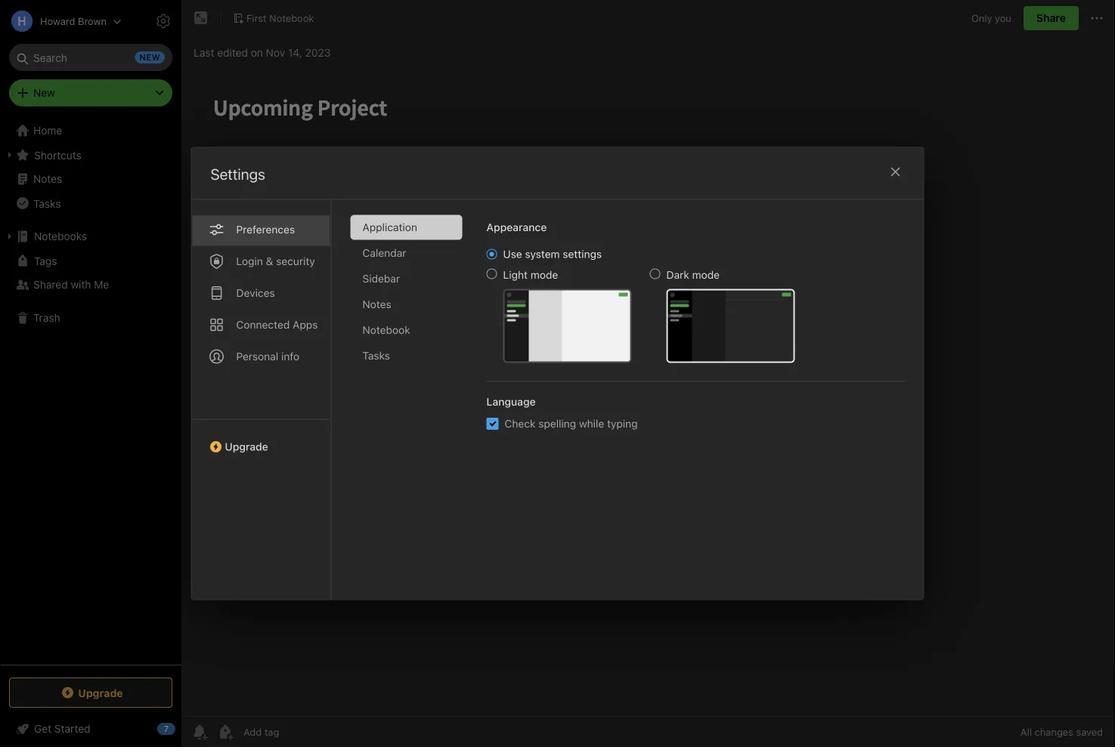 Task type: vqa. For each thing, say whether or not it's contained in the screenshot.
Notebook inside TAB
yes



Task type: describe. For each thing, give the bounding box(es) containing it.
expand note image
[[192, 9, 210, 27]]

use system settings
[[503, 248, 602, 260]]

add a reminder image
[[190, 723, 209, 742]]

close image
[[886, 163, 904, 181]]

language
[[486, 396, 536, 408]]

notebook inside tab
[[362, 324, 410, 336]]

notes inside "tab"
[[362, 298, 391, 311]]

trash
[[33, 312, 60, 324]]

spelling
[[538, 418, 576, 430]]

home
[[33, 124, 62, 137]]

info
[[281, 350, 299, 363]]

Use system settings radio
[[486, 249, 497, 260]]

application
[[362, 221, 417, 234]]

login
[[236, 255, 263, 268]]

calendar
[[362, 247, 406, 259]]

nov
[[266, 46, 285, 59]]

changes
[[1035, 727, 1073, 738]]

system
[[525, 248, 560, 260]]

shared
[[33, 279, 68, 291]]

last
[[194, 46, 214, 59]]

check spelling while typing
[[505, 418, 638, 430]]

new
[[33, 87, 55, 99]]

tasks inside button
[[33, 197, 61, 210]]

2023
[[305, 46, 331, 59]]

use
[[503, 248, 522, 260]]

check
[[505, 418, 536, 430]]

shortcuts button
[[0, 143, 181, 167]]

edited
[[217, 46, 248, 59]]

first notebook button
[[228, 8, 319, 29]]

connected apps
[[236, 319, 318, 331]]

with
[[71, 279, 91, 291]]

tasks tab
[[350, 344, 462, 369]]

share button
[[1023, 6, 1079, 30]]

settings
[[563, 248, 602, 260]]

Light mode radio
[[486, 269, 497, 279]]

expand notebooks image
[[4, 231, 16, 243]]

while
[[579, 418, 604, 430]]

upgrade button inside tab list
[[192, 419, 331, 459]]

dark mode
[[666, 269, 720, 281]]

Note Editor text field
[[181, 73, 1115, 717]]

application tab
[[350, 215, 462, 240]]

upgrade for bottom upgrade popup button
[[78, 687, 123, 699]]

login & security
[[236, 255, 315, 268]]

dark
[[666, 269, 689, 281]]

calendar tab
[[350, 241, 462, 266]]

last edited on nov 14, 2023
[[194, 46, 331, 59]]

you
[[995, 12, 1011, 24]]

mode for dark mode
[[692, 269, 720, 281]]

security
[[276, 255, 315, 268]]

appearance
[[486, 221, 547, 234]]



Task type: locate. For each thing, give the bounding box(es) containing it.
None search field
[[20, 44, 162, 71]]

0 vertical spatial notebook
[[269, 12, 314, 24]]

mode
[[531, 269, 558, 281], [692, 269, 720, 281]]

1 horizontal spatial mode
[[692, 269, 720, 281]]

home link
[[0, 119, 181, 143]]

settings
[[211, 165, 265, 183]]

&
[[266, 255, 273, 268]]

notes down sidebar
[[362, 298, 391, 311]]

tree containing home
[[0, 119, 181, 664]]

settings image
[[154, 12, 172, 30]]

notes tab
[[350, 292, 462, 317]]

1 vertical spatial notebook
[[362, 324, 410, 336]]

tags button
[[0, 249, 181, 273]]

1 vertical spatial notes
[[362, 298, 391, 311]]

only
[[971, 12, 992, 24]]

notes inside tree
[[33, 173, 62, 185]]

preferences
[[236, 223, 295, 236]]

mode for light mode
[[531, 269, 558, 281]]

note window element
[[181, 0, 1115, 748]]

notebooks link
[[0, 225, 181, 249]]

typing
[[607, 418, 638, 430]]

all changes saved
[[1020, 727, 1103, 738]]

mode down system
[[531, 269, 558, 281]]

option group
[[486, 248, 795, 363]]

trash link
[[0, 306, 181, 330]]

1 horizontal spatial tasks
[[362, 350, 390, 362]]

0 vertical spatial tasks
[[33, 197, 61, 210]]

notebooks
[[34, 230, 87, 243]]

0 vertical spatial upgrade
[[225, 441, 268, 453]]

notebook
[[269, 12, 314, 24], [362, 324, 410, 336]]

0 horizontal spatial tasks
[[33, 197, 61, 210]]

Dark mode radio
[[650, 269, 660, 279]]

connected
[[236, 319, 290, 331]]

personal info
[[236, 350, 299, 363]]

notebook up the 14,
[[269, 12, 314, 24]]

only you
[[971, 12, 1011, 24]]

tab list
[[192, 200, 331, 600], [350, 215, 474, 600]]

tab list for appearance
[[350, 215, 474, 600]]

option group containing use system settings
[[486, 248, 795, 363]]

me
[[94, 279, 109, 291]]

tab list containing preferences
[[192, 200, 331, 600]]

all
[[1020, 727, 1032, 738]]

tasks
[[33, 197, 61, 210], [362, 350, 390, 362]]

notes down shortcuts
[[33, 173, 62, 185]]

tree
[[0, 119, 181, 664]]

shared with me
[[33, 279, 109, 291]]

share
[[1036, 12, 1066, 24]]

first notebook
[[246, 12, 314, 24]]

1 horizontal spatial notebook
[[362, 324, 410, 336]]

0 horizontal spatial upgrade
[[78, 687, 123, 699]]

personal
[[236, 350, 278, 363]]

1 horizontal spatial tab list
[[350, 215, 474, 600]]

add tag image
[[216, 723, 234, 742]]

tab list for application
[[192, 200, 331, 600]]

14,
[[288, 46, 302, 59]]

notebook tab
[[350, 318, 462, 343]]

0 vertical spatial notes
[[33, 173, 62, 185]]

new button
[[9, 79, 172, 107]]

tasks button
[[0, 191, 181, 215]]

1 vertical spatial upgrade button
[[9, 678, 172, 708]]

upgrade
[[225, 441, 268, 453], [78, 687, 123, 699]]

0 vertical spatial upgrade button
[[192, 419, 331, 459]]

0 horizontal spatial notebook
[[269, 12, 314, 24]]

apps
[[293, 319, 318, 331]]

tasks down notebook tab
[[362, 350, 390, 362]]

1 mode from the left
[[531, 269, 558, 281]]

1 vertical spatial tasks
[[362, 350, 390, 362]]

0 horizontal spatial notes
[[33, 173, 62, 185]]

tasks inside tab
[[362, 350, 390, 362]]

devices
[[236, 287, 275, 299]]

2 mode from the left
[[692, 269, 720, 281]]

sidebar
[[362, 273, 400, 285]]

notebook down notes "tab"
[[362, 324, 410, 336]]

upgrade button
[[192, 419, 331, 459], [9, 678, 172, 708]]

0 horizontal spatial mode
[[531, 269, 558, 281]]

1 horizontal spatial upgrade
[[225, 441, 268, 453]]

tasks up notebooks
[[33, 197, 61, 210]]

light
[[503, 269, 528, 281]]

1 vertical spatial upgrade
[[78, 687, 123, 699]]

1 horizontal spatial notes
[[362, 298, 391, 311]]

upgrade inside tab list
[[225, 441, 268, 453]]

notebook inside button
[[269, 12, 314, 24]]

tags
[[34, 255, 57, 267]]

mode right dark
[[692, 269, 720, 281]]

light mode
[[503, 269, 558, 281]]

upgrade for upgrade popup button inside the tab list
[[225, 441, 268, 453]]

sidebar tab
[[350, 266, 462, 291]]

Check spelling while typing checkbox
[[486, 418, 499, 430]]

Search text field
[[20, 44, 162, 71]]

saved
[[1076, 727, 1103, 738]]

notes
[[33, 173, 62, 185], [362, 298, 391, 311]]

notes link
[[0, 167, 181, 191]]

on
[[251, 46, 263, 59]]

tab list containing application
[[350, 215, 474, 600]]

1 horizontal spatial upgrade button
[[192, 419, 331, 459]]

0 horizontal spatial upgrade button
[[9, 678, 172, 708]]

shared with me link
[[0, 273, 181, 297]]

shortcuts
[[34, 149, 82, 161]]

0 horizontal spatial tab list
[[192, 200, 331, 600]]

first
[[246, 12, 267, 24]]



